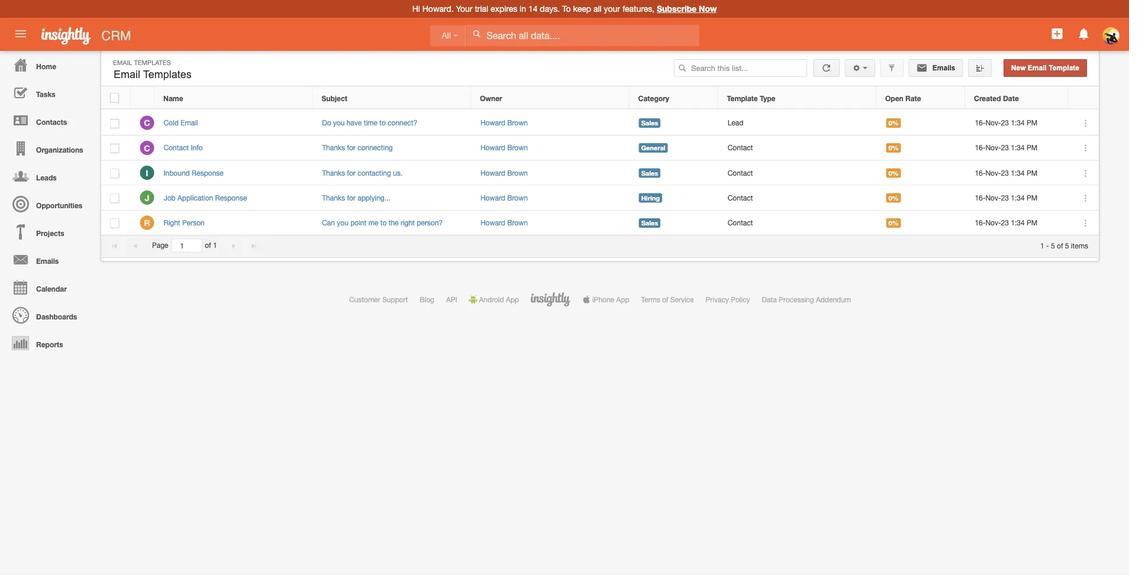 Task type: vqa. For each thing, say whether or not it's contained in the screenshot.
4. Save your emails's Started
no



Task type: locate. For each thing, give the bounding box(es) containing it.
contact inside j row
[[728, 194, 753, 202]]

projects
[[36, 229, 64, 237]]

you
[[333, 119, 345, 127], [337, 219, 348, 227]]

1 contact cell from the top
[[719, 136, 877, 161]]

of
[[205, 241, 211, 250], [1057, 241, 1063, 250], [662, 295, 668, 304]]

3 for from the top
[[347, 194, 356, 202]]

contact cell for i
[[719, 161, 877, 186]]

1 horizontal spatial app
[[616, 295, 629, 304]]

thanks inside i row
[[322, 169, 345, 177]]

2 sales cell from the top
[[630, 161, 719, 186]]

3 pm from the top
[[1027, 169, 1038, 177]]

to right the time
[[379, 119, 386, 127]]

1 c from the top
[[144, 118, 150, 128]]

16-nov-23 1:34 pm
[[975, 119, 1038, 127], [975, 144, 1038, 152], [975, 169, 1038, 177], [975, 194, 1038, 202], [975, 219, 1038, 227]]

0 horizontal spatial emails
[[36, 257, 59, 265]]

0% inside r row
[[889, 219, 899, 227]]

4 pm from the top
[[1027, 194, 1038, 202]]

0 vertical spatial c
[[144, 118, 150, 128]]

2 app from the left
[[616, 295, 629, 304]]

template left type
[[727, 94, 758, 102]]

2 vertical spatial sales
[[641, 219, 658, 227]]

5 left the items
[[1065, 241, 1069, 250]]

for inside i row
[[347, 169, 356, 177]]

application
[[178, 194, 213, 202]]

sales down category
[[641, 119, 658, 127]]

response
[[192, 169, 224, 177], [215, 194, 247, 202]]

1 howard brown link from the top
[[481, 119, 528, 127]]

contact cell
[[719, 136, 877, 161], [719, 161, 877, 186], [719, 186, 877, 211], [719, 211, 877, 236]]

1 vertical spatial sales
[[641, 169, 658, 177]]

you inside r row
[[337, 219, 348, 227]]

4 0% from the top
[[889, 194, 899, 202]]

0% cell
[[877, 111, 966, 136], [877, 136, 966, 161], [877, 161, 966, 186], [877, 186, 966, 211], [877, 211, 966, 236]]

c
[[144, 118, 150, 128], [144, 143, 150, 153]]

to inside r row
[[380, 219, 387, 227]]

hiring
[[641, 194, 660, 202]]

16-nov-23 1:34 pm inside i row
[[975, 169, 1038, 177]]

5 howard from the top
[[481, 219, 505, 227]]

me
[[368, 219, 378, 227]]

1 vertical spatial sales cell
[[630, 161, 719, 186]]

2 vertical spatial for
[[347, 194, 356, 202]]

you for r
[[337, 219, 348, 227]]

howard brown link
[[481, 119, 528, 127], [481, 144, 528, 152], [481, 169, 528, 177], [481, 194, 528, 202], [481, 219, 528, 227]]

2 howard from the top
[[481, 144, 505, 152]]

emails link up rate
[[909, 59, 963, 77]]

2 pm from the top
[[1027, 144, 1038, 152]]

trial
[[475, 4, 488, 14]]

0% for time
[[889, 119, 899, 127]]

0 horizontal spatial app
[[506, 295, 519, 304]]

1 nov- from the top
[[986, 119, 1001, 127]]

sales cell down general on the right
[[630, 161, 719, 186]]

5 23 from the top
[[1001, 219, 1009, 227]]

Search this list... text field
[[674, 59, 807, 77]]

thanks for contacting us. link
[[322, 169, 403, 177]]

1 1 from the left
[[213, 241, 217, 250]]

1 vertical spatial template
[[727, 94, 758, 102]]

1 horizontal spatial template
[[1049, 64, 1079, 72]]

name
[[163, 94, 183, 102]]

j row
[[101, 186, 1099, 211]]

23 for me
[[1001, 219, 1009, 227]]

4 nov- from the top
[[986, 194, 1001, 202]]

14
[[528, 4, 538, 14]]

5 16-nov-23 1:34 pm cell from the top
[[966, 211, 1069, 236]]

2 vertical spatial thanks
[[322, 194, 345, 202]]

c for contact info
[[144, 143, 150, 153]]

you for c
[[333, 119, 345, 127]]

thanks for j
[[322, 194, 345, 202]]

for left connecting
[[347, 144, 356, 152]]

for inside j row
[[347, 194, 356, 202]]

2 0% from the top
[[889, 144, 899, 152]]

1 right 1 "field"
[[213, 241, 217, 250]]

5 16- from the top
[[975, 219, 986, 227]]

1:34 inside i row
[[1011, 169, 1025, 177]]

1:34
[[1011, 119, 1025, 127], [1011, 144, 1025, 152], [1011, 169, 1025, 177], [1011, 194, 1025, 202], [1011, 219, 1025, 227]]

0 vertical spatial template
[[1049, 64, 1079, 72]]

0 vertical spatial c link
[[140, 116, 154, 130]]

person?
[[417, 219, 443, 227]]

c for cold email
[[144, 118, 150, 128]]

16-nov-23 1:34 pm cell
[[966, 111, 1069, 136], [966, 136, 1069, 161], [966, 161, 1069, 186], [966, 186, 1069, 211], [966, 211, 1069, 236]]

pm for time
[[1027, 119, 1038, 127]]

emails up calendar link
[[36, 257, 59, 265]]

dashboards
[[36, 312, 77, 321]]

general cell
[[630, 136, 719, 161]]

cog image
[[852, 64, 861, 72]]

23 inside r row
[[1001, 219, 1009, 227]]

subscribe
[[657, 4, 697, 14]]

1 c link from the top
[[140, 116, 154, 130]]

r row
[[101, 211, 1099, 236]]

you right do
[[333, 119, 345, 127]]

0 vertical spatial emails
[[931, 64, 955, 72]]

-
[[1046, 241, 1049, 250]]

template inside new email template link
[[1049, 64, 1079, 72]]

cold email
[[164, 119, 198, 127]]

contact inside i row
[[728, 169, 753, 177]]

3 howard from the top
[[481, 169, 505, 177]]

new email template
[[1011, 64, 1079, 72]]

i row
[[101, 161, 1099, 186]]

2 5 from the left
[[1065, 241, 1069, 250]]

android
[[479, 295, 504, 304]]

sales up hiring
[[641, 169, 658, 177]]

0 horizontal spatial emails link
[[3, 246, 95, 273]]

contact info
[[164, 144, 203, 152]]

subscribe now link
[[657, 4, 717, 14]]

4 0% cell from the top
[[877, 186, 966, 211]]

sales cell down hiring
[[630, 211, 719, 236]]

emails left show sidebar image
[[931, 64, 955, 72]]

0 vertical spatial sales
[[641, 119, 658, 127]]

1 vertical spatial emails
[[36, 257, 59, 265]]

0% for me
[[889, 219, 899, 227]]

3 16-nov-23 1:34 pm from the top
[[975, 169, 1038, 177]]

contact for c
[[728, 144, 753, 152]]

nov- inside i row
[[986, 169, 1001, 177]]

emails
[[931, 64, 955, 72], [36, 257, 59, 265]]

brown
[[507, 119, 528, 127], [507, 144, 528, 152], [507, 169, 528, 177], [507, 194, 528, 202], [507, 219, 528, 227]]

to right me
[[380, 219, 387, 227]]

0 horizontal spatial 1
[[213, 241, 217, 250]]

1 horizontal spatial 1
[[1040, 241, 1044, 250]]

1 sales from the top
[[641, 119, 658, 127]]

3 contact cell from the top
[[719, 186, 877, 211]]

c link up i link at top left
[[140, 141, 154, 155]]

3 howard brown link from the top
[[481, 169, 528, 177]]

16- for us.
[[975, 169, 986, 177]]

iphone app link
[[582, 295, 629, 304]]

contacting
[[358, 169, 391, 177]]

2 for from the top
[[347, 169, 356, 177]]

5 1:34 from the top
[[1011, 219, 1025, 227]]

thanks for connecting
[[322, 144, 393, 152]]

to for r
[[380, 219, 387, 227]]

howard inside i row
[[481, 169, 505, 177]]

emails link down projects
[[3, 246, 95, 273]]

of right terms
[[662, 295, 668, 304]]

hiring cell
[[630, 186, 719, 211]]

0 vertical spatial to
[[379, 119, 386, 127]]

1 howard brown from the top
[[481, 119, 528, 127]]

3 23 from the top
[[1001, 169, 1009, 177]]

response right application
[[215, 194, 247, 202]]

2 c from the top
[[144, 143, 150, 153]]

thanks down do
[[322, 144, 345, 152]]

do you have time to connect? link
[[322, 119, 417, 127]]

c up i link at top left
[[144, 143, 150, 153]]

0 horizontal spatial template
[[727, 94, 758, 102]]

1:34 for us.
[[1011, 169, 1025, 177]]

0 vertical spatial templates
[[134, 59, 171, 66]]

Search all data.... text field
[[466, 25, 699, 46]]

4 brown from the top
[[507, 194, 528, 202]]

0 horizontal spatial 5
[[1051, 241, 1055, 250]]

created
[[974, 94, 1001, 102]]

contact for i
[[728, 169, 753, 177]]

None checkbox
[[110, 119, 119, 128]]

3 nov- from the top
[[986, 169, 1001, 177]]

r
[[144, 218, 150, 228]]

c row
[[101, 111, 1099, 136], [101, 136, 1099, 161]]

r link
[[140, 216, 154, 230]]

2 vertical spatial sales cell
[[630, 211, 719, 236]]

2 sales from the top
[[641, 169, 658, 177]]

1 pm from the top
[[1027, 119, 1038, 127]]

16-nov-23 1:34 pm cell for time
[[966, 111, 1069, 136]]

2 c row from the top
[[101, 136, 1099, 161]]

4 howard brown from the top
[[481, 194, 528, 202]]

0 vertical spatial for
[[347, 144, 356, 152]]

c left cold
[[144, 118, 150, 128]]

for left contacting
[[347, 169, 356, 177]]

opportunities link
[[3, 190, 95, 218]]

5 0% cell from the top
[[877, 211, 966, 236]]

howard brown inside r row
[[481, 219, 528, 227]]

privacy policy
[[706, 295, 750, 304]]

0% inside i row
[[889, 169, 899, 177]]

23
[[1001, 119, 1009, 127], [1001, 144, 1009, 152], [1001, 169, 1009, 177], [1001, 194, 1009, 202], [1001, 219, 1009, 227]]

howard brown link for me
[[481, 219, 528, 227]]

16-nov-23 1:34 pm inside j row
[[975, 194, 1038, 202]]

1 - 5 of 5 items
[[1040, 241, 1088, 250]]

email templates button
[[111, 66, 195, 83]]

pm inside r row
[[1027, 219, 1038, 227]]

thanks up can
[[322, 194, 345, 202]]

template down notifications image on the top of the page
[[1049, 64, 1079, 72]]

organizations link
[[3, 134, 95, 162]]

row
[[101, 87, 1098, 109]]

api link
[[446, 295, 457, 304]]

3 16-nov-23 1:34 pm cell from the top
[[966, 161, 1069, 186]]

5 howard brown link from the top
[[481, 219, 528, 227]]

terms of service
[[641, 295, 694, 304]]

response up job application response link
[[192, 169, 224, 177]]

4 1:34 from the top
[[1011, 194, 1025, 202]]

16-nov-23 1:34 pm inside r row
[[975, 219, 1038, 227]]

1 app from the left
[[506, 295, 519, 304]]

sales down hiring
[[641, 219, 658, 227]]

iphone app
[[592, 295, 629, 304]]

16-nov-23 1:34 pm cell for me
[[966, 211, 1069, 236]]

1 0% from the top
[[889, 119, 899, 127]]

0% cell for us.
[[877, 161, 966, 186]]

4 16-nov-23 1:34 pm from the top
[[975, 194, 1038, 202]]

templates
[[134, 59, 171, 66], [143, 68, 192, 80]]

1 horizontal spatial 5
[[1065, 241, 1069, 250]]

blog
[[420, 295, 434, 304]]

1 horizontal spatial emails
[[931, 64, 955, 72]]

new
[[1011, 64, 1026, 72]]

3 howard brown from the top
[[481, 169, 528, 177]]

1 1:34 from the top
[[1011, 119, 1025, 127]]

16-
[[975, 119, 986, 127], [975, 144, 986, 152], [975, 169, 986, 177], [975, 194, 986, 202], [975, 219, 986, 227]]

can
[[322, 219, 335, 227]]

2 16-nov-23 1:34 pm cell from the top
[[966, 136, 1069, 161]]

sales cell down category
[[630, 111, 719, 136]]

email inside row group
[[181, 119, 198, 127]]

brown inside r row
[[507, 219, 528, 227]]

to
[[379, 119, 386, 127], [380, 219, 387, 227]]

nov- for time
[[986, 119, 1001, 127]]

5 pm from the top
[[1027, 219, 1038, 227]]

1 c row from the top
[[101, 111, 1099, 136]]

0 vertical spatial sales cell
[[630, 111, 719, 136]]

1 horizontal spatial of
[[662, 295, 668, 304]]

app right 'android'
[[506, 295, 519, 304]]

reports link
[[3, 329, 95, 357]]

pm for me
[[1027, 219, 1038, 227]]

home
[[36, 62, 56, 70]]

c row up i row
[[101, 111, 1099, 136]]

0% for us.
[[889, 169, 899, 177]]

3 0% cell from the top
[[877, 161, 966, 186]]

1 16-nov-23 1:34 pm cell from the top
[[966, 111, 1069, 136]]

0 vertical spatial thanks
[[322, 144, 345, 152]]

job
[[164, 194, 176, 202]]

nov- inside j row
[[986, 194, 1001, 202]]

row group containing c
[[101, 111, 1099, 236]]

sales for r
[[641, 219, 658, 227]]

16-nov-23 1:34 pm for time
[[975, 119, 1038, 127]]

1 23 from the top
[[1001, 119, 1009, 127]]

api
[[446, 295, 457, 304]]

1 left -
[[1040, 241, 1044, 250]]

1:34 inside r row
[[1011, 219, 1025, 227]]

right
[[401, 219, 415, 227]]

thanks up thanks for applying... in the top left of the page
[[322, 169, 345, 177]]

16-nov-23 1:34 pm cell for us.
[[966, 161, 1069, 186]]

0 vertical spatial response
[[192, 169, 224, 177]]

thanks for connecting link
[[322, 144, 393, 152]]

do you have time to connect?
[[322, 119, 417, 127]]

howard inside r row
[[481, 219, 505, 227]]

inbound response link
[[164, 169, 229, 177]]

notifications image
[[1077, 27, 1091, 41]]

of right -
[[1057, 241, 1063, 250]]

1 vertical spatial c
[[144, 143, 150, 153]]

5 howard brown from the top
[[481, 219, 528, 227]]

1 16- from the top
[[975, 119, 986, 127]]

howard.
[[422, 4, 454, 14]]

1 16-nov-23 1:34 pm from the top
[[975, 119, 1038, 127]]

1 vertical spatial to
[[380, 219, 387, 227]]

connecting
[[358, 144, 393, 152]]

thanks inside j row
[[322, 194, 345, 202]]

privacy
[[706, 295, 729, 304]]

nov- inside r row
[[986, 219, 1001, 227]]

contact cell for c
[[719, 136, 877, 161]]

1 for from the top
[[347, 144, 356, 152]]

for left applying...
[[347, 194, 356, 202]]

3 sales from the top
[[641, 219, 658, 227]]

1 horizontal spatial emails link
[[909, 59, 963, 77]]

3 16- from the top
[[975, 169, 986, 177]]

1 brown from the top
[[507, 119, 528, 127]]

1 0% cell from the top
[[877, 111, 966, 136]]

1 vertical spatial thanks
[[322, 169, 345, 177]]

of right 1 "field"
[[205, 241, 211, 250]]

customer
[[349, 295, 380, 304]]

3 thanks from the top
[[322, 194, 345, 202]]

sales cell for i
[[630, 161, 719, 186]]

1
[[213, 241, 217, 250], [1040, 241, 1044, 250]]

5 brown from the top
[[507, 219, 528, 227]]

1 sales cell from the top
[[630, 111, 719, 136]]

2 16-nov-23 1:34 pm from the top
[[975, 144, 1038, 152]]

app right iphone
[[616, 295, 629, 304]]

howard brown inside i row
[[481, 169, 528, 177]]

your
[[604, 4, 620, 14]]

now
[[699, 4, 717, 14]]

3 0% from the top
[[889, 169, 899, 177]]

2 contact cell from the top
[[719, 161, 877, 186]]

contact inside r row
[[728, 219, 753, 227]]

1 vertical spatial response
[[215, 194, 247, 202]]

email templates email templates
[[113, 59, 192, 80]]

contact cell for j
[[719, 186, 877, 211]]

pm inside i row
[[1027, 169, 1038, 177]]

iphone
[[592, 295, 614, 304]]

email inside new email template link
[[1028, 64, 1047, 72]]

1 howard from the top
[[481, 119, 505, 127]]

category
[[638, 94, 669, 102]]

4 howard from the top
[[481, 194, 505, 202]]

5 16-nov-23 1:34 pm from the top
[[975, 219, 1038, 227]]

sales inside i row
[[641, 169, 658, 177]]

5 0% from the top
[[889, 219, 899, 227]]

1:34 for me
[[1011, 219, 1025, 227]]

3 brown from the top
[[507, 169, 528, 177]]

0 vertical spatial you
[[333, 119, 345, 127]]

1 vertical spatial for
[[347, 169, 356, 177]]

2 16- from the top
[[975, 144, 986, 152]]

sales inside r row
[[641, 219, 658, 227]]

0 horizontal spatial of
[[205, 241, 211, 250]]

16- inside i row
[[975, 169, 986, 177]]

4 23 from the top
[[1001, 194, 1009, 202]]

c row up j row
[[101, 136, 1099, 161]]

row group
[[101, 111, 1099, 236]]

1 vertical spatial c link
[[140, 141, 154, 155]]

2 0% cell from the top
[[877, 136, 966, 161]]

5 right -
[[1051, 241, 1055, 250]]

c link for contact info
[[140, 141, 154, 155]]

howard brown link for us.
[[481, 169, 528, 177]]

4 contact cell from the top
[[719, 211, 877, 236]]

show list view filters image
[[888, 64, 896, 72]]

sales cell
[[630, 111, 719, 136], [630, 161, 719, 186], [630, 211, 719, 236]]

2 c link from the top
[[140, 141, 154, 155]]

16- inside r row
[[975, 219, 986, 227]]

4 16- from the top
[[975, 194, 986, 202]]

job application response
[[164, 194, 247, 202]]

2 1 from the left
[[1040, 241, 1044, 250]]

howard inside j row
[[481, 194, 505, 202]]

3 sales cell from the top
[[630, 211, 719, 236]]

3 1:34 from the top
[[1011, 169, 1025, 177]]

howard
[[481, 119, 505, 127], [481, 144, 505, 152], [481, 169, 505, 177], [481, 194, 505, 202], [481, 219, 505, 227]]

brown for me
[[507, 219, 528, 227]]

2 howard brown link from the top
[[481, 144, 528, 152]]

you right can
[[337, 219, 348, 227]]

right person
[[164, 219, 205, 227]]

brown inside i row
[[507, 169, 528, 177]]

None checkbox
[[110, 93, 119, 103], [110, 144, 119, 153], [110, 169, 119, 178], [110, 194, 119, 203], [110, 219, 119, 228], [110, 93, 119, 103], [110, 144, 119, 153], [110, 169, 119, 178], [110, 194, 119, 203], [110, 219, 119, 228]]

navigation
[[0, 51, 95, 357]]

5 nov- from the top
[[986, 219, 1001, 227]]

1 thanks from the top
[[322, 144, 345, 152]]

show sidebar image
[[976, 64, 984, 72]]

2 thanks from the top
[[322, 169, 345, 177]]

c link left cold
[[140, 116, 154, 130]]

sales
[[641, 119, 658, 127], [641, 169, 658, 177], [641, 219, 658, 227]]

inbound
[[164, 169, 190, 177]]

1 vertical spatial you
[[337, 219, 348, 227]]

data processing addendum
[[762, 295, 851, 304]]

howard for do you have time to connect?
[[481, 119, 505, 127]]

howard brown link for time
[[481, 119, 528, 127]]

brown inside j row
[[507, 194, 528, 202]]

howard brown for me
[[481, 219, 528, 227]]

23 inside i row
[[1001, 169, 1009, 177]]

16-nov-23 1:34 pm for me
[[975, 219, 1038, 227]]



Task type: describe. For each thing, give the bounding box(es) containing it.
2 horizontal spatial of
[[1057, 241, 1063, 250]]

hi
[[412, 4, 420, 14]]

response inside i row
[[192, 169, 224, 177]]

have
[[347, 119, 362, 127]]

connect?
[[388, 119, 417, 127]]

us.
[[393, 169, 403, 177]]

expires
[[491, 4, 517, 14]]

response inside j row
[[215, 194, 247, 202]]

2 23 from the top
[[1001, 144, 1009, 152]]

contacts
[[36, 118, 67, 126]]

23 for time
[[1001, 119, 1009, 127]]

customer support link
[[349, 295, 408, 304]]

android app
[[479, 295, 519, 304]]

thanks for c
[[322, 144, 345, 152]]

cold
[[164, 119, 179, 127]]

right
[[164, 219, 180, 227]]

1 vertical spatial emails link
[[3, 246, 95, 273]]

contact cell for r
[[719, 211, 877, 236]]

refresh list image
[[821, 64, 832, 72]]

type
[[760, 94, 776, 102]]

pm for us.
[[1027, 169, 1038, 177]]

thanks for contacting us.
[[322, 169, 403, 177]]

1:34 inside j row
[[1011, 194, 1025, 202]]

16- for time
[[975, 119, 986, 127]]

owner
[[480, 94, 502, 102]]

addendum
[[816, 295, 851, 304]]

leads
[[36, 173, 57, 182]]

j link
[[140, 191, 154, 205]]

2 1:34 from the top
[[1011, 144, 1025, 152]]

16-nov-23 1:34 pm for us.
[[975, 169, 1038, 177]]

crm
[[101, 28, 131, 43]]

23 for us.
[[1001, 169, 1009, 177]]

hi howard. your trial expires in 14 days. to keep all your features, subscribe now
[[412, 4, 717, 14]]

howard for thanks for applying...
[[481, 194, 505, 202]]

features,
[[623, 4, 655, 14]]

for for i
[[347, 169, 356, 177]]

i link
[[140, 166, 154, 180]]

terms
[[641, 295, 660, 304]]

in
[[520, 4, 526, 14]]

2 nov- from the top
[[986, 144, 1001, 152]]

home link
[[3, 51, 95, 79]]

0% inside j row
[[889, 194, 899, 202]]

0% cell for me
[[877, 211, 966, 236]]

sales for i
[[641, 169, 658, 177]]

lead cell
[[719, 111, 877, 136]]

1 field
[[172, 239, 201, 252]]

sales cell for r
[[630, 211, 719, 236]]

support
[[382, 295, 408, 304]]

the
[[389, 219, 399, 227]]

2 brown from the top
[[507, 144, 528, 152]]

contacts link
[[3, 107, 95, 134]]

lead
[[728, 119, 744, 127]]

open
[[885, 94, 903, 102]]

calendar
[[36, 285, 67, 293]]

template inside row
[[727, 94, 758, 102]]

tasks link
[[3, 79, 95, 107]]

to
[[562, 4, 571, 14]]

thanks for applying... link
[[322, 194, 390, 202]]

data
[[762, 295, 777, 304]]

for for j
[[347, 194, 356, 202]]

right person link
[[164, 219, 211, 227]]

of 1
[[205, 241, 217, 250]]

howard brown for us.
[[481, 169, 528, 177]]

howard brown for time
[[481, 119, 528, 127]]

23 inside j row
[[1001, 194, 1009, 202]]

person
[[182, 219, 205, 227]]

howard for can you point me to the right person?
[[481, 219, 505, 227]]

dashboards link
[[3, 301, 95, 329]]

point
[[350, 219, 367, 227]]

0% cell for time
[[877, 111, 966, 136]]

sales for c
[[641, 119, 658, 127]]

items
[[1071, 241, 1088, 250]]

created date
[[974, 94, 1019, 102]]

projects link
[[3, 218, 95, 246]]

page
[[152, 241, 168, 250]]

0 vertical spatial emails link
[[909, 59, 963, 77]]

j
[[145, 193, 149, 203]]

2 howard brown from the top
[[481, 144, 528, 152]]

i
[[146, 168, 148, 178]]

pm inside j row
[[1027, 194, 1038, 202]]

howard for thanks for connecting
[[481, 144, 505, 152]]

thanks for i
[[322, 169, 345, 177]]

to for c
[[379, 119, 386, 127]]

template type
[[727, 94, 776, 102]]

blog link
[[420, 295, 434, 304]]

row containing name
[[101, 87, 1098, 109]]

android app link
[[469, 295, 519, 304]]

all link
[[430, 25, 466, 46]]

inbound response
[[164, 169, 224, 177]]

1 5 from the left
[[1051, 241, 1055, 250]]

terms of service link
[[641, 295, 694, 304]]

date
[[1003, 94, 1019, 102]]

16- inside j row
[[975, 194, 986, 202]]

white image
[[472, 30, 481, 38]]

contact for j
[[728, 194, 753, 202]]

subject
[[322, 94, 347, 102]]

1:34 for time
[[1011, 119, 1025, 127]]

new email template link
[[1004, 59, 1087, 77]]

service
[[670, 295, 694, 304]]

brown for us.
[[507, 169, 528, 177]]

policy
[[731, 295, 750, 304]]

applying...
[[358, 194, 390, 202]]

sales cell for c
[[630, 111, 719, 136]]

opportunities
[[36, 201, 82, 209]]

reports
[[36, 340, 63, 349]]

4 16-nov-23 1:34 pm cell from the top
[[966, 186, 1069, 211]]

all
[[594, 4, 602, 14]]

app for iphone app
[[616, 295, 629, 304]]

nov- for me
[[986, 219, 1001, 227]]

1 vertical spatial templates
[[143, 68, 192, 80]]

16- for me
[[975, 219, 986, 227]]

none checkbox inside row group
[[110, 119, 119, 128]]

keep
[[573, 4, 591, 14]]

c link for cold email
[[140, 116, 154, 130]]

navigation containing home
[[0, 51, 95, 357]]

brown for time
[[507, 119, 528, 127]]

do
[[322, 119, 331, 127]]

your
[[456, 4, 473, 14]]

howard for thanks for contacting us.
[[481, 169, 505, 177]]

howard brown inside j row
[[481, 194, 528, 202]]

customer support
[[349, 295, 408, 304]]

contact for r
[[728, 219, 753, 227]]

days.
[[540, 4, 560, 14]]

can you point me to the right person?
[[322, 219, 443, 227]]

rate
[[905, 94, 921, 102]]

data processing addendum link
[[762, 295, 851, 304]]

processing
[[779, 295, 814, 304]]

calendar link
[[3, 273, 95, 301]]

emails inside navigation
[[36, 257, 59, 265]]

app for android app
[[506, 295, 519, 304]]

4 howard brown link from the top
[[481, 194, 528, 202]]

nov- for us.
[[986, 169, 1001, 177]]

for for c
[[347, 144, 356, 152]]

info
[[191, 144, 203, 152]]

job application response link
[[164, 194, 253, 202]]

search image
[[678, 64, 687, 72]]

cold email link
[[164, 119, 204, 127]]

can you point me to the right person? link
[[322, 219, 443, 227]]



